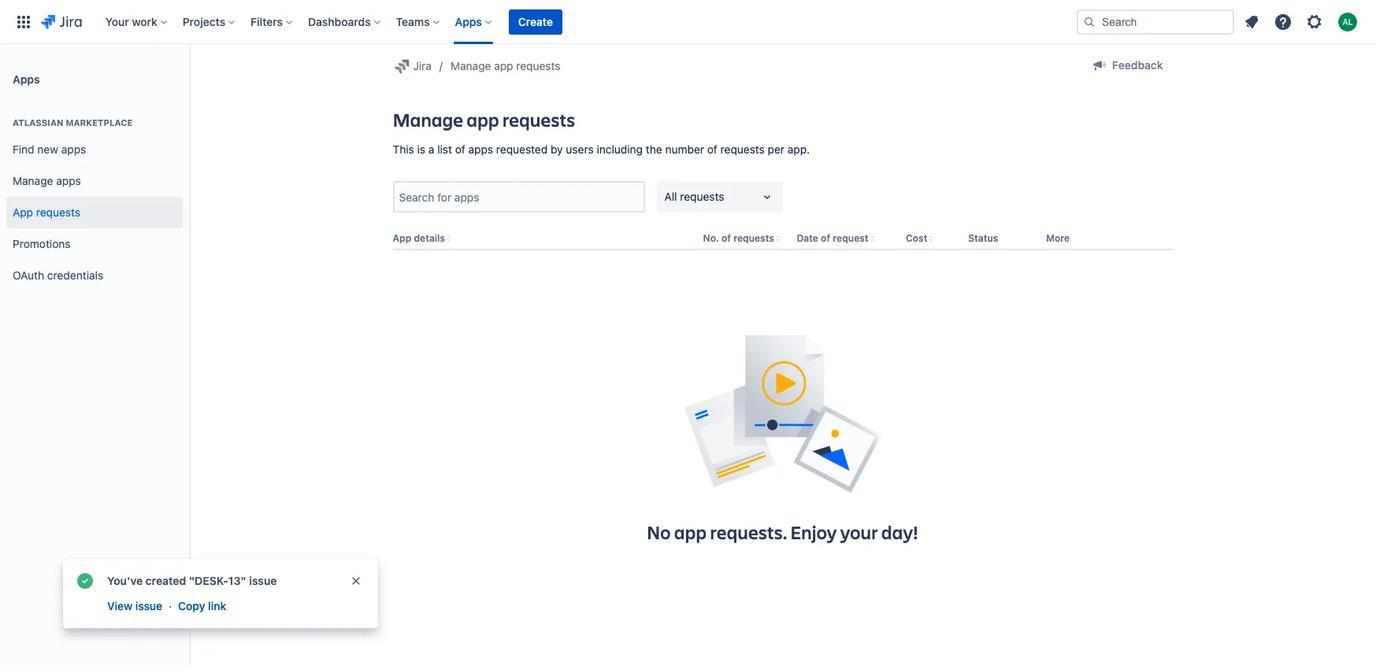 Task type: vqa. For each thing, say whether or not it's contained in the screenshot.
The You Don'T Have The Right Permissions; Talk To Your Admin About Adjusting Them.
no



Task type: locate. For each thing, give the bounding box(es) containing it.
requested
[[496, 143, 548, 156]]

date of request button
[[797, 233, 869, 245]]

1 horizontal spatial apps
[[455, 15, 482, 28]]

no app requests. enjoy your day!
[[647, 520, 919, 545]]

requests down "manage apps" at top left
[[36, 205, 80, 219]]

apps up atlassian
[[13, 72, 40, 85]]

manage
[[451, 59, 491, 72], [393, 107, 464, 132], [13, 174, 53, 187]]

manage app requests down create 'button'
[[451, 59, 561, 72]]

requests inside atlassian marketplace group
[[36, 205, 80, 219]]

search image
[[1083, 15, 1096, 28]]

filters button
[[246, 9, 299, 34]]

view
[[107, 600, 132, 613]]

dismiss image
[[350, 575, 362, 588]]

cost button
[[906, 233, 928, 245]]

atlassian
[[13, 117, 63, 128]]

view issue
[[107, 600, 162, 613]]

manage apps
[[13, 174, 81, 187]]

oauth credentials link
[[6, 260, 183, 292]]

0 vertical spatial issue
[[249, 574, 277, 588]]

notifications image
[[1243, 12, 1262, 31]]

apps button
[[450, 9, 498, 34]]

app inside atlassian marketplace group
[[13, 205, 33, 219]]

of right no.
[[722, 233, 731, 245]]

requests left per
[[721, 143, 765, 156]]

number
[[665, 143, 704, 156]]

issue
[[249, 574, 277, 588], [135, 600, 162, 613]]

manage inside manage apps link
[[13, 174, 53, 187]]

manage down find
[[13, 174, 53, 187]]

issue right 13"
[[249, 574, 277, 588]]

projects button
[[178, 9, 241, 34]]

0 vertical spatial apps
[[455, 15, 482, 28]]

app for app requests
[[13, 205, 33, 219]]

users
[[566, 143, 594, 156]]

teams button
[[391, 9, 446, 34]]

apps
[[455, 15, 482, 28], [13, 72, 40, 85]]

copy link
[[178, 600, 226, 613]]

13"
[[228, 574, 246, 588]]

app down apps dropdown button
[[494, 59, 513, 72]]

Search field
[[1077, 9, 1235, 34]]

cost
[[906, 233, 928, 245]]

context icon image
[[393, 57, 412, 76], [393, 57, 412, 76]]

app details button
[[393, 233, 445, 245]]

2 vertical spatial app
[[674, 520, 707, 545]]

app right no
[[674, 520, 707, 545]]

create
[[518, 15, 553, 28]]

manage for manage apps link
[[13, 174, 53, 187]]

promotions
[[13, 237, 71, 250]]

day!
[[882, 520, 919, 545]]

help image
[[1274, 12, 1293, 31]]

app up the promotions
[[13, 205, 33, 219]]

apps down find new apps
[[56, 174, 81, 187]]

0 vertical spatial manage
[[451, 59, 491, 72]]

0 vertical spatial app
[[13, 205, 33, 219]]

app
[[13, 205, 33, 219], [393, 233, 411, 245]]

issue right view
[[135, 600, 162, 613]]

view issue link
[[106, 597, 164, 616]]

requests
[[516, 59, 561, 72], [503, 107, 576, 132], [721, 143, 765, 156], [680, 190, 725, 204], [36, 205, 80, 219], [734, 233, 775, 245]]

app.
[[788, 143, 810, 156]]

manage apps link
[[6, 165, 183, 197]]

your work
[[105, 15, 157, 28]]

apps right "teams" popup button
[[455, 15, 482, 28]]

0 horizontal spatial apps
[[13, 72, 40, 85]]

1 vertical spatial app
[[467, 107, 499, 132]]

app requests
[[13, 205, 80, 219]]

appswitcher icon image
[[14, 12, 33, 31]]

app up requested
[[467, 107, 499, 132]]

of right the date
[[821, 233, 831, 245]]

this
[[393, 143, 414, 156]]

no. of requests button
[[703, 233, 775, 245]]

app
[[494, 59, 513, 72], [467, 107, 499, 132], [674, 520, 707, 545]]

1 horizontal spatial app
[[393, 233, 411, 245]]

sidebar navigation image
[[172, 63, 206, 95]]

this is a list of apps requested by users including the number of requests per app.
[[393, 143, 810, 156]]

of right number
[[707, 143, 718, 156]]

banner
[[0, 0, 1377, 44]]

status
[[969, 233, 999, 245]]

1 vertical spatial app
[[393, 233, 411, 245]]

your
[[105, 15, 129, 28]]

app left details
[[393, 233, 411, 245]]

a
[[429, 143, 435, 156]]

created
[[145, 574, 186, 588]]

details
[[414, 233, 445, 245]]

2 vertical spatial manage
[[13, 174, 53, 187]]

manage app requests up requested
[[393, 107, 576, 132]]

manage app requests
[[451, 59, 561, 72], [393, 107, 576, 132]]

jira image
[[41, 12, 82, 31], [41, 12, 82, 31]]

0 horizontal spatial app
[[13, 205, 33, 219]]

manage inside manage app requests link
[[451, 59, 491, 72]]

apps
[[61, 142, 86, 156], [468, 143, 493, 156], [56, 174, 81, 187]]

1 vertical spatial issue
[[135, 600, 162, 613]]

manage up "a"
[[393, 107, 464, 132]]

manage down apps dropdown button
[[451, 59, 491, 72]]

dashboards button
[[303, 9, 387, 34]]

of
[[455, 143, 466, 156], [707, 143, 718, 156], [722, 233, 731, 245], [821, 233, 831, 245]]



Task type: describe. For each thing, give the bounding box(es) containing it.
credentials
[[47, 268, 103, 282]]

success image
[[76, 572, 95, 591]]

0 horizontal spatial issue
[[135, 600, 162, 613]]

apps right list in the top of the page
[[468, 143, 493, 156]]

list
[[437, 143, 452, 156]]

1 vertical spatial manage app requests
[[393, 107, 576, 132]]

app for app details
[[393, 233, 411, 245]]

atlassian marketplace
[[13, 117, 133, 128]]

banner containing your work
[[0, 0, 1377, 44]]

primary element
[[9, 0, 1077, 44]]

the
[[646, 143, 662, 156]]

Search for requested apps field
[[394, 183, 643, 212]]

no. of requests
[[703, 233, 775, 245]]

app details
[[393, 233, 445, 245]]

apps inside apps dropdown button
[[455, 15, 482, 28]]

1 vertical spatial apps
[[13, 72, 40, 85]]

all
[[665, 190, 677, 204]]

teams
[[396, 15, 430, 28]]

projects
[[183, 15, 225, 28]]

copy link button
[[177, 597, 228, 616]]

no.
[[703, 233, 719, 245]]

oauth
[[13, 268, 44, 282]]

including
[[597, 143, 643, 156]]

jira link
[[393, 57, 432, 76]]

requests.
[[710, 520, 787, 545]]

find
[[13, 142, 34, 156]]

you've
[[107, 574, 143, 588]]

new
[[37, 142, 58, 156]]

link
[[208, 600, 226, 613]]

feedback
[[1112, 58, 1163, 72]]

create button
[[509, 9, 563, 34]]

enjoy
[[791, 520, 837, 545]]

find new apps
[[13, 142, 86, 156]]

jira
[[413, 59, 432, 72]]

1 vertical spatial manage
[[393, 107, 464, 132]]

your
[[841, 520, 878, 545]]

find new apps link
[[6, 134, 183, 165]]

marketplace
[[66, 117, 133, 128]]

your work button
[[101, 9, 173, 34]]

manage for manage app requests link
[[451, 59, 491, 72]]

copy
[[178, 600, 205, 613]]

1 horizontal spatial issue
[[249, 574, 277, 588]]

more
[[1047, 233, 1070, 245]]

0 vertical spatial app
[[494, 59, 513, 72]]

requests down primary element
[[516, 59, 561, 72]]

promotions link
[[6, 229, 183, 260]]

filters
[[251, 15, 283, 28]]

"desk-
[[189, 574, 228, 588]]

apps right new
[[61, 142, 86, 156]]

atlassian marketplace group
[[6, 101, 183, 296]]

open image
[[758, 188, 777, 207]]

is
[[417, 143, 426, 156]]

settings image
[[1306, 12, 1325, 31]]

all requests
[[665, 190, 725, 204]]

manage app requests link
[[451, 57, 561, 76]]

of right list in the top of the page
[[455, 143, 466, 156]]

you've created "desk-13" issue
[[107, 574, 277, 588]]

requests up requested
[[503, 107, 576, 132]]

feedback button
[[1081, 53, 1173, 78]]

no
[[647, 520, 671, 545]]

per
[[768, 143, 785, 156]]

request
[[833, 233, 869, 245]]

your profile and settings image
[[1339, 12, 1358, 31]]

by
[[551, 143, 563, 156]]

work
[[132, 15, 157, 28]]

date of request
[[797, 233, 869, 245]]

0 vertical spatial manage app requests
[[451, 59, 561, 72]]

requests right all
[[680, 190, 725, 204]]

requests right no.
[[734, 233, 775, 245]]

oauth credentials
[[13, 268, 103, 282]]

app requests link
[[6, 197, 183, 229]]

dashboards
[[308, 15, 371, 28]]

date
[[797, 233, 819, 245]]



